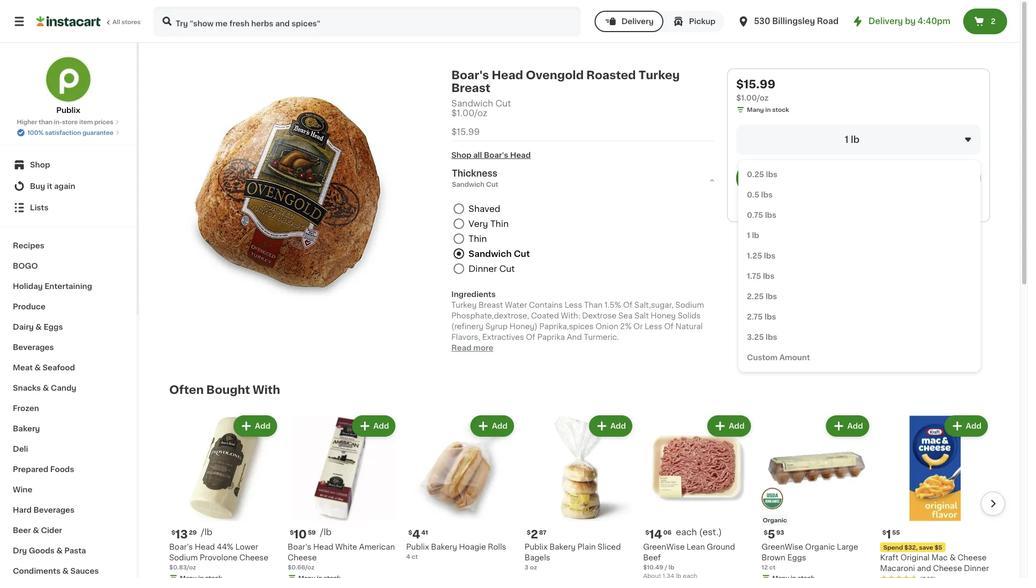 Task type: locate. For each thing, give the bounding box(es) containing it.
product group containing 1
[[880, 414, 990, 578]]

$15.99 up all
[[451, 127, 480, 136]]

produce link
[[6, 297, 130, 317]]

4 left 41
[[412, 529, 420, 540]]

0.25
[[747, 171, 764, 178]]

& right meat
[[35, 364, 41, 372]]

6 add button from the left
[[827, 417, 869, 436]]

prices
[[94, 119, 113, 125]]

$ inside $ 5 93
[[764, 530, 768, 536]]

publix up higher than in-store item prices link
[[56, 107, 80, 114]]

5 add from the left
[[729, 423, 745, 430]]

hoagie
[[459, 543, 486, 551]]

$ inside $ 4 41
[[408, 530, 412, 536]]

organic up 93
[[763, 517, 787, 523]]

and
[[567, 334, 582, 341]]

bagels
[[525, 554, 550, 562]]

& left candy
[[43, 385, 49, 392]]

1 vertical spatial 1 lb
[[747, 232, 759, 239]]

turkey inside boar's head ovengold roasted turkey breast
[[639, 69, 680, 81]]

7 $ from the left
[[882, 530, 886, 536]]

product group containing 4
[[406, 414, 516, 561]]

6 product group from the left
[[762, 414, 872, 578]]

list box containing 0.25 lbs
[[739, 160, 981, 372]]

of up sea
[[623, 302, 633, 309]]

0 horizontal spatial $15.99
[[451, 127, 480, 136]]

cheese up $0.66/oz
[[288, 554, 317, 562]]

0 horizontal spatial 4
[[406, 554, 410, 560]]

add button for 2
[[590, 417, 632, 436]]

1 horizontal spatial bakery
[[431, 543, 457, 551]]

ct right 12
[[770, 564, 776, 570]]

cheese down lower
[[239, 554, 268, 562]]

publix inside publix bakery plain sliced bagels 3 oz
[[525, 543, 548, 551]]

1 horizontal spatial boar's
[[288, 543, 311, 551]]

$1.00/oz inside $15.99 $1.00/oz
[[736, 94, 769, 102]]

4 $ from the left
[[290, 530, 294, 536]]

beverages up cider
[[33, 507, 75, 514]]

12
[[762, 564, 768, 570]]

1 greenwise from the left
[[643, 543, 685, 551]]

breast inside boar's head ovengold roasted turkey breast
[[451, 82, 491, 93]]

and
[[917, 565, 931, 572]]

0 horizontal spatial greenwise
[[643, 543, 685, 551]]

$ for 4
[[408, 530, 412, 536]]

&
[[36, 323, 42, 331], [35, 364, 41, 372], [43, 385, 49, 392], [33, 527, 39, 535], [56, 547, 63, 555], [950, 554, 956, 562], [62, 568, 69, 575]]

0 vertical spatial lb
[[851, 135, 860, 144]]

$ left the 29
[[171, 530, 175, 536]]

deli link
[[6, 439, 130, 460]]

(refinery
[[451, 323, 484, 331]]

& right mac
[[950, 554, 956, 562]]

ct inside greenwise organic large brown eggs 12 ct
[[770, 564, 776, 570]]

1 vertical spatial organic
[[805, 543, 835, 551]]

1 vertical spatial dinner
[[964, 565, 989, 572]]

$ for 2
[[527, 530, 531, 536]]

2 horizontal spatial head
[[492, 69, 523, 81]]

turkey right roasted
[[639, 69, 680, 81]]

$ 1 55
[[882, 529, 900, 540]]

1 horizontal spatial $1.00/oz
[[736, 94, 769, 102]]

publix down $ 4 41
[[406, 543, 429, 551]]

cheese
[[239, 554, 268, 562], [288, 554, 317, 562], [958, 554, 987, 562], [933, 565, 962, 572]]

1 horizontal spatial delivery
[[869, 17, 903, 25]]

5 add button from the left
[[709, 417, 750, 436]]

1 horizontal spatial 1
[[845, 135, 849, 144]]

1 vertical spatial breast
[[479, 302, 503, 309]]

3 product group from the left
[[406, 414, 516, 561]]

head down "$ 10 59 /lb"
[[313, 543, 333, 551]]

roasted
[[587, 69, 636, 81]]

0 vertical spatial sandwich
[[451, 99, 493, 108]]

head for white
[[313, 543, 333, 551]]

$ inside the $ 2 87
[[527, 530, 531, 536]]

0 horizontal spatial delivery
[[622, 18, 654, 25]]

road
[[817, 17, 839, 25]]

meat & seafood link
[[6, 358, 130, 378]]

very thin
[[469, 220, 509, 228]]

1 horizontal spatial dinner
[[964, 565, 989, 572]]

1 horizontal spatial turkey
[[639, 69, 680, 81]]

bakery for 4
[[431, 543, 457, 551]]

& inside beer & cider link
[[33, 527, 39, 535]]

product group containing 2
[[525, 414, 635, 572]]

lbs right 0.5
[[761, 191, 773, 199]]

$ left 55
[[882, 530, 886, 536]]

$1.00/oz up all
[[451, 109, 488, 118]]

thin down very
[[469, 235, 487, 243]]

/lb right the 29
[[201, 528, 212, 537]]

& for condiments
[[62, 568, 69, 575]]

2 inside item carousel region
[[531, 529, 538, 540]]

0 vertical spatial 1
[[845, 135, 849, 144]]

1 vertical spatial thin
[[469, 235, 487, 243]]

2 vertical spatial cut
[[499, 265, 515, 273]]

item carousel region
[[169, 409, 1005, 578]]

dairy
[[13, 323, 34, 331]]

paprika
[[537, 334, 565, 341]]

$ left 06
[[645, 530, 649, 536]]

add button for each (est.)
[[709, 417, 750, 436]]

bakery inside publix bakery hoagie rolls 4 ct
[[431, 543, 457, 551]]

5
[[768, 529, 775, 540]]

1 lb inside "field"
[[845, 135, 860, 144]]

4 inside publix bakery hoagie rolls 4 ct
[[406, 554, 410, 560]]

less up with:
[[565, 302, 582, 309]]

delivery
[[869, 17, 903, 25], [622, 18, 654, 25]]

lbs right 2.75
[[765, 313, 776, 321]]

water
[[505, 302, 527, 309]]

2 horizontal spatial publix
[[525, 543, 548, 551]]

lbs right the 0.75
[[765, 212, 777, 219]]

flavors,
[[451, 334, 480, 341]]

lists link
[[6, 197, 130, 219]]

many in stock
[[747, 107, 789, 113]]

$ for 1
[[882, 530, 886, 536]]

7 product group from the left
[[880, 414, 990, 578]]

sauces
[[70, 568, 99, 575]]

1 inside the "1 lb" "field"
[[845, 135, 849, 144]]

$ inside "$ 10 59 /lb"
[[290, 530, 294, 536]]

1.75
[[747, 273, 761, 280]]

$13.29 per pound element
[[169, 528, 279, 542]]

2.75 lbs
[[747, 313, 776, 321]]

product group containing 13
[[169, 414, 279, 578]]

head up sandwich cut $1.00/oz on the top left of the page
[[492, 69, 523, 81]]

$ 10 59 /lb
[[290, 528, 332, 540]]

dinner down sandwich cut at top
[[469, 265, 497, 273]]

1 horizontal spatial eggs
[[788, 554, 806, 562]]

beer & cider
[[13, 527, 62, 535]]

4 add button from the left
[[590, 417, 632, 436]]

2 horizontal spatial lb
[[851, 135, 860, 144]]

head inside boar's head ovengold roasted turkey breast
[[492, 69, 523, 81]]

boar's inside boar's head 44% lower sodium provolone cheese $0.83/oz
[[169, 543, 193, 551]]

lbs for 1.75 lbs
[[763, 273, 775, 280]]

holiday entertaining link
[[6, 276, 130, 297]]

sandwich up all
[[451, 99, 493, 108]]

frozen link
[[6, 398, 130, 419]]

all
[[473, 152, 482, 159]]

beverages
[[13, 344, 54, 351], [33, 507, 75, 514]]

lbs for 2.25 lbs
[[766, 293, 777, 300]]

1 horizontal spatial publix
[[406, 543, 429, 551]]

read
[[451, 344, 472, 352]]

$ for 13
[[171, 530, 175, 536]]

0 horizontal spatial head
[[195, 543, 215, 551]]

cut up dinner cut at top
[[514, 250, 530, 258]]

& for meat
[[35, 364, 41, 372]]

None search field
[[153, 6, 581, 36]]

1 horizontal spatial 1 lb
[[845, 135, 860, 144]]

/lb inside "$ 10 59 /lb"
[[320, 528, 332, 537]]

0 vertical spatial of
[[623, 302, 633, 309]]

bought
[[206, 384, 250, 396]]

shop left all
[[451, 152, 472, 159]]

1 product group from the left
[[169, 414, 279, 578]]

1 add from the left
[[255, 423, 271, 430]]

produce
[[13, 303, 46, 311]]

publix link
[[45, 56, 92, 116]]

cut up boar's
[[496, 99, 511, 108]]

1 horizontal spatial /lb
[[320, 528, 332, 537]]

sodium inside boar's head 44% lower sodium provolone cheese $0.83/oz
[[169, 554, 198, 562]]

1 horizontal spatial greenwise
[[762, 543, 803, 551]]

& for beer
[[33, 527, 39, 535]]

eggs up beverages link
[[44, 323, 63, 331]]

0 horizontal spatial $1.00/oz
[[451, 109, 488, 118]]

3 $ from the left
[[645, 530, 649, 536]]

breast up phosphate,dextrose,
[[479, 302, 503, 309]]

/lb inside $13.29 per pound element
[[201, 528, 212, 537]]

lbs for 0.75 lbs
[[765, 212, 777, 219]]

4 down $ 4 41
[[406, 554, 410, 560]]

3.25
[[747, 334, 764, 341]]

& inside the snacks & candy "link"
[[43, 385, 49, 392]]

& left sauces
[[62, 568, 69, 575]]

0 horizontal spatial less
[[565, 302, 582, 309]]

2 vertical spatial 1
[[886, 529, 891, 540]]

0 horizontal spatial turkey
[[451, 302, 477, 309]]

2 greenwise from the left
[[762, 543, 803, 551]]

sandwich up dinner cut at top
[[469, 250, 512, 258]]

bakery down frozen
[[13, 425, 40, 433]]

rolls
[[488, 543, 506, 551]]

$ left 41
[[408, 530, 412, 536]]

0 horizontal spatial eggs
[[44, 323, 63, 331]]

all stores
[[112, 19, 141, 25]]

& right beer
[[33, 527, 39, 535]]

higher than in-store item prices link
[[17, 118, 120, 126]]

honey)
[[510, 323, 538, 331]]

sodium up $0.83/oz
[[169, 554, 198, 562]]

organic left large
[[805, 543, 835, 551]]

product group containing 5
[[762, 414, 872, 578]]

hard
[[13, 507, 32, 514]]

7 add from the left
[[966, 423, 982, 430]]

instacart logo image
[[36, 15, 101, 28]]

$ inside "$ 14 06 each (est.)"
[[645, 530, 649, 536]]

publix up bagels on the right bottom
[[525, 543, 548, 551]]

boar's head ovengold roasted turkey breast image
[[178, 77, 401, 300]]

1 horizontal spatial shop
[[451, 152, 472, 159]]

lbs
[[766, 171, 778, 178], [761, 191, 773, 199], [765, 212, 777, 219], [764, 252, 776, 260], [763, 273, 775, 280], [766, 293, 777, 300], [765, 313, 776, 321], [766, 334, 777, 341]]

4 add from the left
[[611, 423, 626, 430]]

0 vertical spatial sodium
[[676, 302, 704, 309]]

lbs right 2.25
[[766, 293, 777, 300]]

beer & cider link
[[6, 521, 130, 541]]

boar's
[[484, 152, 508, 159]]

2 product group from the left
[[288, 414, 398, 578]]

greenwise down 14
[[643, 543, 685, 551]]

$15.99 for $15.99
[[451, 127, 480, 136]]

13
[[175, 529, 188, 540]]

head inside boar's head 44% lower sodium provolone cheese $0.83/oz
[[195, 543, 215, 551]]

0 horizontal spatial ct
[[412, 554, 418, 560]]

1 horizontal spatial head
[[313, 543, 333, 551]]

0 vertical spatial ct
[[412, 554, 418, 560]]

add for /lb
[[373, 423, 389, 430]]

boar's inside boar's head white american cheese $0.66/oz
[[288, 543, 311, 551]]

0 horizontal spatial boar's
[[169, 543, 193, 551]]

head
[[510, 152, 531, 159]]

$ inside $ 13 29
[[171, 530, 175, 536]]

0 horizontal spatial /lb
[[201, 528, 212, 537]]

very
[[469, 220, 488, 228]]

1 vertical spatial eggs
[[788, 554, 806, 562]]

1 horizontal spatial 4
[[412, 529, 420, 540]]

eggs
[[44, 323, 63, 331], [788, 554, 806, 562]]

dinner cut
[[469, 265, 515, 273]]

dinner right and
[[964, 565, 989, 572]]

0.75 lbs
[[747, 212, 777, 219]]

87
[[539, 530, 547, 536]]

white
[[335, 543, 357, 551]]

2 add from the left
[[373, 423, 389, 430]]

0 horizontal spatial shop
[[30, 161, 50, 169]]

shop link
[[6, 154, 130, 176]]

0 horizontal spatial dinner
[[469, 265, 497, 273]]

5 $ from the left
[[527, 530, 531, 536]]

1 vertical spatial shop
[[30, 161, 50, 169]]

less down honey
[[645, 323, 662, 331]]

custom amount
[[747, 354, 810, 362]]

$ inside '$ 1 55'
[[882, 530, 886, 536]]

0 vertical spatial thin
[[490, 220, 509, 228]]

2 horizontal spatial bakery
[[550, 543, 576, 551]]

0 vertical spatial cut
[[496, 99, 511, 108]]

1 /lb from the left
[[201, 528, 212, 537]]

0 horizontal spatial 1
[[747, 232, 750, 239]]

greenwise for 5
[[762, 543, 803, 551]]

1 vertical spatial $15.99
[[451, 127, 480, 136]]

list box
[[739, 160, 981, 372]]

6 $ from the left
[[764, 530, 768, 536]]

0 vertical spatial 1 lb
[[845, 135, 860, 144]]

add for 5
[[848, 423, 863, 430]]

1 horizontal spatial 2
[[991, 18, 996, 25]]

greenwise organic large brown eggs 12 ct
[[762, 543, 858, 570]]

add for 4
[[492, 423, 508, 430]]

cut down sandwich cut at top
[[499, 265, 515, 273]]

1 vertical spatial 4
[[406, 554, 410, 560]]

& inside dairy & eggs link
[[36, 323, 42, 331]]

& inside dry goods & pasta link
[[56, 547, 63, 555]]

0 vertical spatial beverages
[[13, 344, 54, 351]]

lists
[[30, 204, 48, 212]]

1 horizontal spatial thin
[[490, 220, 509, 228]]

0 vertical spatial dinner
[[469, 265, 497, 273]]

thin right very
[[490, 220, 509, 228]]

& left pasta
[[56, 547, 63, 555]]

530
[[754, 17, 770, 25]]

beef
[[643, 554, 661, 562]]

1 vertical spatial 2
[[531, 529, 538, 540]]

greenwise inside the greenwise lean ground beef $10.49 / lb
[[643, 543, 685, 551]]

greenwise up brown
[[762, 543, 803, 551]]

$15.99 up many
[[736, 78, 776, 90]]

0 horizontal spatial bakery
[[13, 425, 40, 433]]

shop for shop
[[30, 161, 50, 169]]

$1.00/oz up many
[[736, 94, 769, 102]]

turkey down ingredients
[[451, 302, 477, 309]]

bakery link
[[6, 419, 130, 439]]

1 horizontal spatial organic
[[805, 543, 835, 551]]

add button for /lb
[[353, 417, 394, 436]]

head up "provolone"
[[195, 543, 215, 551]]

1 vertical spatial $1.00/oz
[[451, 109, 488, 118]]

0 vertical spatial $15.99
[[736, 78, 776, 90]]

sandwich inside sandwich cut $1.00/oz
[[451, 99, 493, 108]]

0 horizontal spatial 2
[[531, 529, 538, 540]]

than
[[39, 119, 52, 125]]

all stores link
[[36, 6, 141, 36]]

breast inside ingredients turkey breast water contains less than 1.5% of salt,sugar, sodium phosphate,dextrose, coated with: dextrose sea salt honey solids (refinery syrup honey) paprika,spices onion 2% or less of natural flavors, extractives of paprika and turmeric. read more
[[479, 302, 503, 309]]

1 horizontal spatial of
[[623, 302, 633, 309]]

breast up sandwich cut $1.00/oz on the top left of the page
[[451, 82, 491, 93]]

2 horizontal spatial boar's
[[451, 69, 489, 81]]

1 vertical spatial lb
[[752, 232, 759, 239]]

1 horizontal spatial sodium
[[676, 302, 704, 309]]

$
[[171, 530, 175, 536], [408, 530, 412, 536], [645, 530, 649, 536], [290, 530, 294, 536], [527, 530, 531, 536], [764, 530, 768, 536], [882, 530, 886, 536]]

turkey inside ingredients turkey breast water contains less than 1.5% of salt,sugar, sodium phosphate,dextrose, coated with: dextrose sea salt honey solids (refinery syrup honey) paprika,spices onion 2% or less of natural flavors, extractives of paprika and turmeric. read more
[[451, 302, 477, 309]]

6 add from the left
[[848, 423, 863, 430]]

& inside kraft original mac & cheese macaroni and cheese dinner
[[950, 554, 956, 562]]

lbs right 1.25
[[764, 252, 776, 260]]

0 vertical spatial organic
[[763, 517, 787, 523]]

add for each (est.)
[[729, 423, 745, 430]]

$ left 93
[[764, 530, 768, 536]]

publix inside publix bakery hoagie rolls 4 ct
[[406, 543, 429, 551]]

0 horizontal spatial thin
[[469, 235, 487, 243]]

1 horizontal spatial $15.99
[[736, 78, 776, 90]]

ct down $ 4 41
[[412, 554, 418, 560]]

greenwise inside greenwise organic large brown eggs 12 ct
[[762, 543, 803, 551]]

1 horizontal spatial ct
[[770, 564, 776, 570]]

eggs right brown
[[788, 554, 806, 562]]

service type group
[[595, 11, 724, 32]]

$ left 87
[[527, 530, 531, 536]]

$ for 5
[[764, 530, 768, 536]]

shop up buy
[[30, 161, 50, 169]]

& right dairy
[[36, 323, 42, 331]]

0 vertical spatial shop
[[451, 152, 472, 159]]

boar's inside boar's head ovengold roasted turkey breast
[[451, 69, 489, 81]]

honey
[[651, 312, 676, 320]]

1 vertical spatial turkey
[[451, 302, 477, 309]]

1 vertical spatial sandwich
[[469, 250, 512, 258]]

cut for sandwich cut
[[514, 250, 530, 258]]

lbs right 0.25
[[766, 171, 778, 178]]

0 vertical spatial $1.00/oz
[[736, 94, 769, 102]]

cut for dinner cut
[[499, 265, 515, 273]]

head inside boar's head white american cheese $0.66/oz
[[313, 543, 333, 551]]

0 vertical spatial turkey
[[639, 69, 680, 81]]

bakery inside publix bakery plain sliced bagels 3 oz
[[550, 543, 576, 551]]

55
[[892, 530, 900, 536]]

bakery left hoagie
[[431, 543, 457, 551]]

publix logo image
[[45, 56, 92, 103]]

0 vertical spatial 2
[[991, 18, 996, 25]]

4 product group from the left
[[525, 414, 635, 572]]

& inside meat & seafood link
[[35, 364, 41, 372]]

06
[[663, 530, 672, 536]]

condiments & sauces
[[13, 568, 99, 575]]

3 add from the left
[[492, 423, 508, 430]]

$0.66/oz
[[288, 564, 315, 570]]

0 vertical spatial breast
[[451, 82, 491, 93]]

boar's head 44% lower sodium provolone cheese $0.83/oz
[[169, 543, 268, 570]]

0 vertical spatial 4
[[412, 529, 420, 540]]

boar's for boar's head 44% lower sodium provolone cheese $0.83/oz
[[169, 543, 193, 551]]

amount
[[780, 354, 810, 362]]

lbs right 1.75
[[763, 273, 775, 280]]

0 horizontal spatial organic
[[763, 517, 787, 523]]

2 $ from the left
[[408, 530, 412, 536]]

boar's down 10
[[288, 543, 311, 551]]

product group
[[169, 414, 279, 578], [288, 414, 398, 578], [406, 414, 516, 561], [525, 414, 635, 572], [643, 414, 753, 578], [762, 414, 872, 578], [880, 414, 990, 578]]

2 /lb from the left
[[320, 528, 332, 537]]

boar's down 13
[[169, 543, 193, 551]]

0 horizontal spatial publix
[[56, 107, 80, 114]]

2 vertical spatial lb
[[669, 564, 675, 570]]

5 product group from the left
[[643, 414, 753, 578]]

salt,sugar,
[[635, 302, 674, 309]]

0 horizontal spatial 1 lb
[[747, 232, 759, 239]]

cut inside sandwich cut $1.00/oz
[[496, 99, 511, 108]]

lbs right the 3.25
[[766, 334, 777, 341]]

of down honey
[[664, 323, 674, 331]]

1 $ from the left
[[171, 530, 175, 536]]

seafood
[[43, 364, 75, 372]]

$ left '59'
[[290, 530, 294, 536]]

breast
[[451, 82, 491, 93], [479, 302, 503, 309]]

1 vertical spatial cut
[[514, 250, 530, 258]]

of down honey)
[[526, 334, 536, 341]]

1.5%
[[605, 302, 621, 309]]

$14.06 each (estimated) element
[[643, 528, 753, 542]]

0 vertical spatial less
[[565, 302, 582, 309]]

meat & seafood
[[13, 364, 75, 372]]

add button for 5
[[827, 417, 869, 436]]

& inside the condiments & sauces link
[[62, 568, 69, 575]]

beverages down the dairy & eggs
[[13, 344, 54, 351]]

1 vertical spatial sodium
[[169, 554, 198, 562]]

1 horizontal spatial less
[[645, 323, 662, 331]]

2 add button from the left
[[353, 417, 394, 436]]

/lb right '59'
[[320, 528, 332, 537]]

3 add button from the left
[[472, 417, 513, 436]]

1 vertical spatial ct
[[770, 564, 776, 570]]

delivery inside button
[[622, 18, 654, 25]]

sodium up solids
[[676, 302, 704, 309]]

with
[[253, 384, 280, 396]]

1 vertical spatial of
[[664, 323, 674, 331]]

head
[[492, 69, 523, 81], [195, 543, 215, 551], [313, 543, 333, 551]]

7 add button from the left
[[946, 417, 987, 436]]

boar's up sandwich cut $1.00/oz on the top left of the page
[[451, 69, 489, 81]]

2 horizontal spatial 1
[[886, 529, 891, 540]]

0 horizontal spatial sodium
[[169, 554, 198, 562]]

bakery left plain
[[550, 543, 576, 551]]

2 vertical spatial of
[[526, 334, 536, 341]]



Task type: describe. For each thing, give the bounding box(es) containing it.
paprika,spices
[[539, 323, 594, 331]]

deli
[[13, 446, 28, 453]]

2.25
[[747, 293, 764, 300]]

1 vertical spatial less
[[645, 323, 662, 331]]

0.25 lbs
[[747, 171, 778, 178]]

item
[[79, 119, 93, 125]]

lbs for 0.5 lbs
[[761, 191, 773, 199]]

lb inside the greenwise lean ground beef $10.49 / lb
[[669, 564, 675, 570]]

$15.99 $1.00/oz
[[736, 78, 776, 102]]

& for dairy
[[36, 323, 42, 331]]

add button for 4
[[472, 417, 513, 436]]

shop all boar's head
[[451, 152, 531, 159]]

add for spend $32, save $5
[[966, 423, 982, 430]]

boar's for boar's head white american cheese $0.66/oz
[[288, 543, 311, 551]]

1.25 lbs
[[747, 252, 776, 260]]

higher
[[17, 119, 37, 125]]

& for snacks
[[43, 385, 49, 392]]

publix for 4
[[406, 543, 429, 551]]

in
[[766, 107, 771, 113]]

holiday entertaining
[[13, 283, 92, 290]]

dextrose
[[582, 312, 617, 320]]

1 vertical spatial 1
[[747, 232, 750, 239]]

american
[[359, 543, 395, 551]]

buy it again link
[[6, 176, 130, 197]]

100% satisfaction guarantee button
[[17, 126, 120, 137]]

2 inside button
[[991, 18, 996, 25]]

100%
[[27, 130, 44, 136]]

cheese inside boar's head white american cheese $0.66/oz
[[288, 554, 317, 562]]

boar's head ovengold roasted turkey breast
[[451, 69, 680, 93]]

wine
[[13, 486, 32, 494]]

0.5
[[747, 191, 760, 199]]

all
[[112, 19, 120, 25]]

boar's for boar's head ovengold roasted turkey breast
[[451, 69, 489, 81]]

guarantee
[[82, 130, 113, 136]]

or
[[634, 323, 643, 331]]

kraft
[[880, 554, 899, 562]]

shaved
[[469, 205, 501, 213]]

lower
[[235, 543, 258, 551]]

sandwich for sandwich cut $1.00/oz
[[451, 99, 493, 108]]

product group containing 14
[[643, 414, 753, 578]]

530 billingsley road
[[754, 17, 839, 25]]

lbs for 2.75 lbs
[[765, 313, 776, 321]]

higher than in-store item prices
[[17, 119, 113, 125]]

syrup
[[486, 323, 508, 331]]

$ 2 87
[[527, 529, 547, 540]]

0 horizontal spatial of
[[526, 334, 536, 341]]

add button for spend $32, save $5
[[946, 417, 987, 436]]

organic inside greenwise organic large brown eggs 12 ct
[[805, 543, 835, 551]]

$ 4 41
[[408, 529, 428, 540]]

spend $32, save $5
[[884, 545, 943, 551]]

delivery button
[[595, 11, 663, 32]]

sodium inside ingredients turkey breast water contains less than 1.5% of salt,sugar, sodium phosphate,dextrose, coated with: dextrose sea salt honey solids (refinery syrup honey) paprika,spices onion 2% or less of natural flavors, extractives of paprika and turmeric. read more
[[676, 302, 704, 309]]

10
[[294, 529, 307, 540]]

goods
[[29, 547, 54, 555]]

onion
[[596, 323, 618, 331]]

4:40pm
[[918, 17, 951, 25]]

44%
[[217, 543, 233, 551]]

buy
[[30, 183, 45, 190]]

sandwich for sandwich cut
[[469, 250, 512, 258]]

$5
[[935, 545, 943, 551]]

lbs for 0.25 lbs
[[766, 171, 778, 178]]

1 add button from the left
[[235, 417, 276, 436]]

coated
[[531, 312, 559, 320]]

1 lb inside list box
[[747, 232, 759, 239]]

lb inside the "1 lb" "field"
[[851, 135, 860, 144]]

with:
[[561, 312, 580, 320]]

dinner inside kraft original mac & cheese macaroni and cheese dinner
[[964, 565, 989, 572]]

publix bakery plain sliced bagels 3 oz
[[525, 543, 621, 570]]

prepared
[[13, 466, 48, 473]]

head for 44%
[[195, 543, 215, 551]]

custom
[[747, 354, 778, 362]]

29
[[189, 530, 197, 536]]

2.75
[[747, 313, 763, 321]]

solids
[[678, 312, 701, 320]]

candy
[[51, 385, 76, 392]]

cheese right mac
[[958, 554, 987, 562]]

$1.00/oz inside sandwich cut $1.00/oz
[[451, 109, 488, 118]]

2.25 lbs
[[747, 293, 777, 300]]

Search field
[[154, 7, 580, 35]]

holiday
[[13, 283, 43, 290]]

billingsley
[[772, 17, 815, 25]]

item badge image
[[762, 488, 783, 510]]

1 horizontal spatial lb
[[752, 232, 759, 239]]

2 button
[[964, 9, 1007, 34]]

lbs for 3.25 lbs
[[766, 334, 777, 341]]

again
[[54, 183, 75, 190]]

ground
[[707, 543, 735, 551]]

sandwich cut $1.00/oz
[[451, 99, 511, 118]]

than
[[584, 302, 603, 309]]

greenwise for each (est.)
[[643, 543, 685, 551]]

delivery for delivery
[[622, 18, 654, 25]]

cheese inside boar's head 44% lower sodium provolone cheese $0.83/oz
[[239, 554, 268, 562]]

$10.59 per pound element
[[288, 528, 398, 542]]

0.75
[[747, 212, 763, 219]]

ct inside publix bakery hoagie rolls 4 ct
[[412, 554, 418, 560]]

shop for shop all boar's head
[[451, 152, 472, 159]]

phosphate,dextrose,
[[451, 312, 529, 320]]

dry goods & pasta link
[[6, 541, 130, 561]]

1 lb field
[[736, 125, 981, 155]]

prepared foods
[[13, 466, 74, 473]]

cheese down mac
[[933, 565, 962, 572]]

add for 2
[[611, 423, 626, 430]]

head for ovengold
[[492, 69, 523, 81]]

pasta
[[64, 547, 86, 555]]

oz
[[530, 564, 537, 570]]

publix for 2
[[525, 543, 548, 551]]

lbs for 1.25 lbs
[[764, 252, 776, 260]]

delivery for delivery by 4:40pm
[[869, 17, 903, 25]]

dry
[[13, 547, 27, 555]]

/
[[665, 564, 667, 570]]

hard beverages
[[13, 507, 75, 514]]

ovengold
[[526, 69, 584, 81]]

dry goods & pasta
[[13, 547, 86, 555]]

2 horizontal spatial of
[[664, 323, 674, 331]]

$ for 14
[[645, 530, 649, 536]]

ingredients button
[[451, 289, 714, 300]]

read more button
[[451, 343, 493, 354]]

snacks & candy link
[[6, 378, 130, 398]]

stores
[[122, 19, 141, 25]]

beer
[[13, 527, 31, 535]]

eggs inside greenwise organic large brown eggs 12 ct
[[788, 554, 806, 562]]

publix inside "link"
[[56, 107, 80, 114]]

boar's head white american cheese $0.66/oz
[[288, 543, 395, 570]]

bogo
[[13, 262, 38, 270]]

0 vertical spatial eggs
[[44, 323, 63, 331]]

hard beverages link
[[6, 500, 130, 521]]

$ for 10
[[290, 530, 294, 536]]

recipes link
[[6, 236, 130, 256]]

1 vertical spatial beverages
[[33, 507, 75, 514]]

1 inside item carousel region
[[886, 529, 891, 540]]

cut for sandwich cut $1.00/oz
[[496, 99, 511, 108]]

product group containing 10
[[288, 414, 398, 578]]

sea
[[619, 312, 633, 320]]

pickup button
[[663, 11, 724, 32]]

bakery for 2
[[550, 543, 576, 551]]

41
[[421, 530, 428, 536]]

condiments
[[13, 568, 61, 575]]

$15.99 for $15.99 $1.00/oz
[[736, 78, 776, 90]]

3.25 lbs
[[747, 334, 777, 341]]

mac
[[932, 554, 948, 562]]

macaroni
[[880, 565, 915, 572]]



Task type: vqa. For each thing, say whether or not it's contained in the screenshot.
MATCH
no



